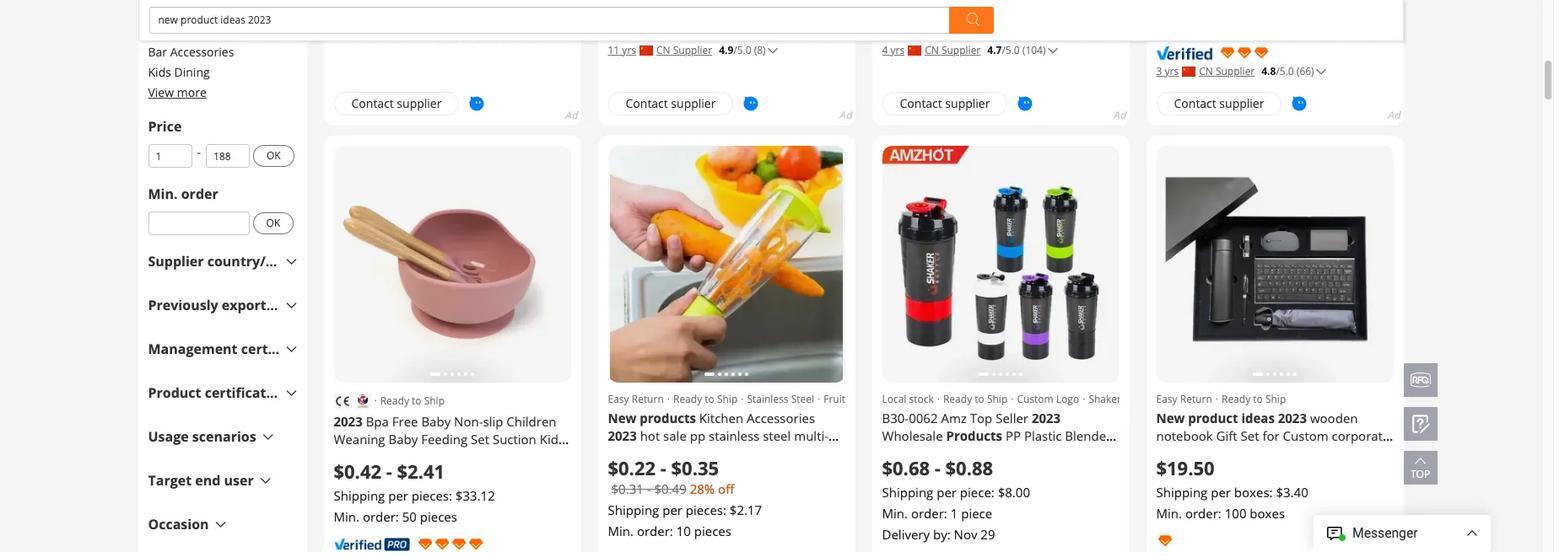 Task type: locate. For each thing, give the bounding box(es) containing it.
chat now image
[[1018, 96, 1033, 111], [1292, 96, 1308, 111]]

dining
[[174, 64, 210, 80], [334, 449, 372, 466]]

delivery
[[882, 527, 930, 543]]

None field
[[149, 213, 249, 235]]

order:
[[911, 506, 948, 522], [1186, 506, 1222, 522], [363, 509, 399, 526], [637, 523, 673, 540]]

sale
[[663, 428, 687, 445]]

0 horizontal spatial shaker
[[882, 446, 923, 462]]

1 horizontal spatial return
[[1180, 392, 1213, 407]]

1 vertical spatial ok link
[[253, 213, 294, 235]]

ready up new product ideas 2023 in the bottom right of the page
[[1222, 392, 1251, 407]]

yrs right banners
[[342, 25, 356, 40]]

cn for 4.7
[[925, 43, 939, 57]]

per up 100
[[1211, 484, 1231, 501]]

1 horizontal spatial dining
[[334, 449, 372, 466]]

ready to ship up ideas at the bottom right of page
[[1222, 392, 1286, 407]]

notebook
[[1157, 428, 1213, 445]]

2 chat now image from the left
[[1292, 96, 1308, 111]]

2023 inside b30-0062 amz top seller 2023 wholesale products
[[1032, 410, 1061, 427]]

baby down feeding
[[424, 449, 453, 466]]

0 vertical spatial bottle
[[1124, 392, 1152, 407]]

/5.0
[[454, 25, 472, 40], [734, 43, 752, 57], [1002, 43, 1020, 57], [1276, 64, 1294, 78]]

$0.68
[[882, 456, 930, 481]]

3 for 4.6
[[334, 25, 340, 40]]

yrs for 4.9
[[622, 43, 636, 57]]

ok
[[267, 149, 281, 163], [266, 216, 280, 231]]

custom inside pp plastic blender shaker bottle with custom logo shake bottle
[[995, 446, 1041, 462]]

ok link
[[253, 145, 294, 167], [253, 213, 294, 235]]

0 vertical spatial custom
[[1017, 392, 1054, 407]]

4 contact from the left
[[1174, 95, 1217, 111]]

kitchen
[[699, 410, 744, 427]]

1 contact from the left
[[351, 95, 394, 111]]

0 horizontal spatial cn image
[[360, 28, 373, 38]]

1 horizontal spatial chat now image
[[1292, 96, 1308, 111]]

3 yrs
[[334, 25, 356, 40], [1157, 64, 1179, 78]]

2 vertical spatial custom
[[995, 446, 1041, 462]]

shaker up blender
[[1089, 392, 1122, 407]]

children
[[507, 414, 557, 430]]

pieces right 50
[[420, 509, 457, 526]]

accessories up steel
[[747, 410, 815, 427]]

- left '$0.88'
[[935, 456, 941, 481]]

2023 up plastic
[[1032, 410, 1061, 427]]

target end user
[[148, 472, 254, 490]]

0 vertical spatial dining
[[174, 64, 210, 80]]

min. inside $0.22 - $0.35 $0.31 - $0.49 28% off shipping per pieces: $2.17 min. order: 10 pieces
[[608, 523, 634, 540]]

0 vertical spatial shaker
[[1089, 392, 1122, 407]]

cn
[[377, 25, 391, 40], [657, 43, 671, 57], [925, 43, 939, 57], [1199, 64, 1213, 78]]

min. down $0.42
[[334, 509, 360, 526]]

3 yrs right banners
[[334, 25, 356, 40]]

cn right 11 yrs
[[657, 43, 671, 57]]

new up the functional
[[608, 410, 637, 427]]

to for $0.68 - $0.88
[[975, 392, 985, 407]]

0 horizontal spatial dining
[[174, 64, 210, 80]]

certifications for management certifications
[[241, 340, 331, 359]]

ship up seller
[[987, 392, 1008, 407]]

3 contact from the left
[[900, 95, 942, 111]]

0 vertical spatial kids
[[148, 64, 171, 80]]

0 horizontal spatial return
[[632, 392, 664, 407]]

ready to ship up the "kitchen"
[[673, 392, 738, 407]]

shaker down the wholesale
[[882, 446, 923, 462]]

0 horizontal spatial pieces
[[420, 509, 457, 526]]

1 vertical spatial ok button
[[253, 213, 294, 235]]

1 new from the left
[[608, 410, 637, 427]]

1 chat now image from the left
[[470, 96, 485, 111]]

order: inside '$0.42 - $2.41 shipping per pieces: $33.12 min. order: 50 pieces'
[[363, 509, 399, 526]]

0 horizontal spatial accessories
[[170, 44, 234, 60]]

min. inside '$0.42 - $2.41 shipping per pieces: $33.12 min. order: 50 pieces'
[[334, 509, 360, 526]]

&
[[250, 24, 259, 40]]

shipping inside '$0.42 - $2.41 shipping per pieces: $33.12 min. order: 50 pieces'
[[334, 488, 385, 505]]

1 horizontal spatial easy
[[1157, 392, 1178, 407]]

flags
[[219, 24, 247, 40]]

2 new from the left
[[1157, 410, 1185, 427]]

4.8 /5.0 (66)
[[1262, 64, 1315, 78]]

ship up ideas at the bottom right of page
[[1266, 392, 1286, 407]]

cn right cn image
[[1199, 64, 1213, 78]]

custom
[[1017, 392, 1054, 407], [1283, 428, 1329, 445], [995, 446, 1041, 462]]

custom down wooden
[[1283, 428, 1329, 445]]

$8.00
[[998, 484, 1030, 501]]

easy return for products
[[608, 392, 664, 407]]

order
[[181, 185, 218, 204]]

0 horizontal spatial chat now image
[[470, 96, 485, 111]]

supplier
[[393, 25, 432, 40], [673, 43, 712, 57], [942, 43, 981, 57], [1216, 64, 1255, 78], [148, 253, 204, 271]]

0 horizontal spatial set
[[471, 431, 489, 448]]

2023 up for on the bottom right of the page
[[1278, 410, 1307, 427]]

2 chat now image from the left
[[744, 96, 759, 111]]

shipping down $19.50
[[1157, 484, 1208, 501]]

/5.0 for 4.7
[[1002, 43, 1020, 57]]

ok right max. field
[[267, 149, 281, 163]]

0 horizontal spatial new
[[608, 410, 637, 427]]

- left $2.41
[[386, 459, 392, 484]]

0 vertical spatial certifications
[[241, 340, 331, 359]]

- left max. field
[[197, 144, 201, 161]]

usage scenarios
[[148, 428, 256, 447]]

amz
[[941, 410, 967, 427]]

Max. field
[[207, 145, 249, 167]]

2 horizontal spatial cn image
[[908, 46, 922, 55]]

1 vertical spatial custom
[[1283, 428, 1329, 445]]

cn image
[[360, 28, 373, 38], [640, 46, 653, 55], [908, 46, 922, 55]]

None submit
[[949, 7, 994, 34]]

2 easy return from the left
[[1157, 392, 1213, 407]]

mail image for $0.68 - $0.88
[[1082, 167, 1102, 187]]

4.7 /5.0 (104)
[[988, 43, 1046, 57]]

1 horizontal spatial chat now image
[[744, 96, 759, 111]]

easy return up products
[[608, 392, 664, 407]]

cn supplier left 4.9
[[657, 43, 712, 57]]

4 yrs
[[882, 43, 905, 57]]

order: inside $0.68 - $0.88 shipping per piece: $8.00 min. order: 1 piece delivery by: nov 29
[[911, 506, 948, 522]]

yrs for 4.7
[[891, 43, 905, 57]]

1 vertical spatial 3
[[1157, 64, 1162, 78]]

2 mail image from the left
[[1082, 167, 1102, 187]]

chat now image for 4th contact supplier link from the right
[[470, 96, 485, 111]]

0 vertical spatial 3 yrs
[[334, 25, 356, 40]]

$0.49
[[654, 481, 687, 498]]

for
[[1263, 428, 1280, 445]]

3 left cn image
[[1157, 64, 1162, 78]]

0 horizontal spatial gift
[[1157, 446, 1178, 462]]

3
[[334, 25, 340, 40], [1157, 64, 1162, 78]]

return
[[632, 392, 664, 407], [1180, 392, 1213, 407]]

1 return from the left
[[632, 392, 664, 407]]

3 right banners
[[334, 25, 340, 40]]

supplier for 2nd contact supplier link from right
[[945, 95, 990, 111]]

ad for 4th contact supplier link from the right
[[565, 108, 578, 122]]

1 horizontal spatial gift
[[1217, 428, 1238, 445]]

certifications down exported
[[241, 340, 331, 359]]

pieces: down "28%"
[[686, 502, 727, 519]]

silicone
[[375, 449, 420, 466]]

2 ad from the left
[[839, 108, 852, 122]]

per up 1
[[937, 484, 957, 501]]

certifications down the management certifications
[[205, 384, 294, 403]]

order: up 'by:'
[[911, 506, 948, 522]]

wooden
[[1311, 410, 1358, 427]]

2 return from the left
[[1180, 392, 1213, 407]]

1 horizontal spatial set
[[1241, 428, 1260, 445]]

0 vertical spatial ok button
[[253, 145, 294, 167]]

0 vertical spatial 3
[[334, 25, 340, 40]]

set up the spoon
[[471, 431, 489, 448]]

1 easy return from the left
[[608, 392, 664, 407]]

cn supplier
[[377, 25, 432, 40], [657, 43, 712, 57], [925, 43, 981, 57], [1199, 64, 1255, 78]]

kids
[[148, 64, 171, 80], [540, 431, 565, 448]]

1 ad from the left
[[565, 108, 578, 122]]

/5.0 left (104)
[[1002, 43, 1020, 57]]

yrs
[[342, 25, 356, 40], [622, 43, 636, 57], [891, 43, 905, 57], [1165, 64, 1179, 78]]

1 horizontal spatial cn image
[[640, 46, 653, 55]]

2 horizontal spatial bottle
[[1124, 392, 1152, 407]]

3 mail image from the left
[[1356, 167, 1376, 187]]

to up top
[[975, 392, 985, 407]]

shipping down "$0.68"
[[882, 484, 934, 501]]

steel
[[763, 428, 791, 445]]

min. down $19.50
[[1157, 506, 1182, 522]]

ready for $0.42 - $2.41
[[380, 394, 409, 408]]

ship
[[717, 392, 738, 407], [987, 392, 1008, 407], [1266, 392, 1286, 407], [424, 394, 445, 408]]

supplier for 4.8
[[1216, 64, 1255, 78]]

per down the $0.49
[[663, 502, 683, 519]]

hot
[[640, 428, 660, 445]]

0 horizontal spatial 3
[[334, 25, 340, 40]]

chat now image
[[470, 96, 485, 111], [744, 96, 759, 111]]

new
[[608, 410, 637, 427], [1157, 410, 1185, 427]]

yrs right 11
[[622, 43, 636, 57]]

/5.0 left (66)
[[1276, 64, 1294, 78]]

29
[[981, 527, 995, 543]]

0 horizontal spatial 3 yrs
[[334, 25, 356, 40]]

easy return up product
[[1157, 392, 1213, 407]]

cpc image
[[356, 395, 369, 408]]

3 ad from the left
[[1114, 108, 1126, 122]]

hot sale pp stainless steel multi- functional household storage fruit vegetable peeler
[[608, 428, 829, 480]]

What are you looking for... text field
[[158, 8, 950, 33]]

cn image right 4 yrs
[[908, 46, 922, 55]]

supplier left 4.8
[[1216, 64, 1255, 78]]

2 contact from the left
[[626, 95, 668, 111]]

certifications
[[241, 340, 331, 359], [205, 384, 294, 403]]

2 horizontal spatial mail image
[[1356, 167, 1376, 187]]

to up free
[[412, 394, 422, 408]]

0 horizontal spatial easy
[[608, 392, 629, 407]]

shaker inside pp plastic blender shaker bottle with custom logo shake bottle
[[882, 446, 923, 462]]

1 horizontal spatial mail image
[[1082, 167, 1102, 187]]

0 vertical spatial accessories
[[170, 44, 234, 60]]

shake
[[1076, 446, 1112, 462]]

1 supplier from the left
[[397, 95, 442, 111]]

to up ideas at the bottom right of page
[[1253, 392, 1263, 407]]

1 horizontal spatial accessories
[[747, 410, 815, 427]]

0 horizontal spatial kids
[[148, 64, 171, 80]]

0 vertical spatial gift
[[1217, 428, 1238, 445]]

1 vertical spatial shaker
[[882, 446, 923, 462]]

- inside $0.68 - $0.88 shipping per piece: $8.00 min. order: 1 piece delivery by: nov 29
[[935, 456, 941, 481]]

pieces inside $0.22 - $0.35 $0.31 - $0.49 28% off shipping per pieces: $2.17 min. order: 10 pieces
[[694, 523, 732, 540]]

non-
[[454, 414, 483, 430]]

more
[[177, 85, 207, 101]]

ready for $0.68 - $0.88
[[943, 392, 972, 407]]

certifications for product certifications
[[205, 384, 294, 403]]

mail image for $19.50
[[1356, 167, 1376, 187]]

easy return for product
[[1157, 392, 1213, 407]]

1 chat now image from the left
[[1018, 96, 1033, 111]]

piece:
[[960, 484, 995, 501]]

kids up view
[[148, 64, 171, 80]]

cn supplier left 4.6
[[377, 25, 432, 40]]

dining inside water bottles promotional flags & banners bar accessories kids dining view more
[[174, 64, 210, 80]]

min. down the $0.31
[[608, 523, 634, 540]]

3 supplier from the left
[[945, 95, 990, 111]]

ready up free
[[380, 394, 409, 408]]

order: inside $0.22 - $0.35 $0.31 - $0.49 28% off shipping per pieces: $2.17 min. order: 10 pieces
[[637, 523, 673, 540]]

chat now image for 2nd contact supplier link
[[744, 96, 759, 111]]

ad for 4th contact supplier link
[[1388, 108, 1400, 122]]

1 vertical spatial kids
[[540, 431, 565, 448]]

1 horizontal spatial kids
[[540, 431, 565, 448]]

1 vertical spatial 3 yrs
[[1157, 64, 1179, 78]]

ok button right max. field
[[253, 145, 294, 167]]

kids down "children"
[[540, 431, 565, 448]]

ready to ship link
[[334, 393, 571, 410]]

2 supplier from the left
[[671, 95, 716, 111]]

ok link right max. field
[[253, 145, 294, 167]]

2 contact supplier from the left
[[626, 95, 716, 111]]

cn supplier right cn image
[[1199, 64, 1255, 78]]

cn for 4.6
[[377, 25, 391, 40]]

pieces
[[420, 509, 457, 526], [694, 523, 732, 540]]

cn image for 4 yrs
[[908, 46, 922, 55]]

2023 up the functional
[[608, 428, 637, 445]]

4 ad from the left
[[1388, 108, 1400, 122]]

logo
[[1056, 392, 1080, 407], [1044, 446, 1073, 462]]

- inside '$0.42 - $2.41 shipping per pieces: $33.12 min. order: 50 pieces'
[[386, 459, 392, 484]]

baby
[[421, 414, 451, 430], [389, 431, 418, 448], [424, 449, 453, 466]]

easy up the functional
[[608, 392, 629, 407]]

per inside $19.50 shipping per boxes: $3.40 min. order: 100 boxes
[[1211, 484, 1231, 501]]

custom up seller
[[1017, 392, 1054, 407]]

/5.0 left (87)
[[454, 25, 472, 40]]

supplier for 4th contact supplier link
[[1220, 95, 1265, 111]]

per inside $0.22 - $0.35 $0.31 - $0.49 28% off shipping per pieces: $2.17 min. order: 10 pieces
[[663, 502, 683, 519]]

1 vertical spatial logo
[[1044, 446, 1073, 462]]

3 yrs for 4.8
[[1157, 64, 1179, 78]]

top
[[1411, 468, 1431, 482]]

return for product
[[1180, 392, 1213, 407]]

1 horizontal spatial bottle
[[926, 446, 961, 462]]

nov
[[954, 527, 978, 543]]

ready to ship up free
[[380, 394, 445, 408]]

per up 50
[[388, 488, 408, 505]]

set
[[1241, 428, 1260, 445], [471, 431, 489, 448]]

1 horizontal spatial 3
[[1157, 64, 1162, 78]]

to up the "kitchen"
[[705, 392, 715, 407]]

1 vertical spatial baby
[[389, 431, 418, 448]]

gift down notebook
[[1157, 446, 1178, 462]]

contact for 2nd contact supplier link from right
[[900, 95, 942, 111]]

1 horizontal spatial easy return
[[1157, 392, 1213, 407]]

bpa free baby non-slip children weaning baby feeding set suction kids dining silicone baby spoon bowl
[[334, 414, 565, 466]]

new products kitchen accessories 2023
[[608, 410, 815, 445]]

cn supplier left 4.7
[[925, 43, 981, 57]]

4 supplier from the left
[[1220, 95, 1265, 111]]

easy
[[608, 392, 629, 407], [1157, 392, 1178, 407]]

functional
[[608, 446, 667, 462]]

0 horizontal spatial easy return
[[608, 392, 664, 407]]

ready to ship for $0.68 - $0.88
[[943, 392, 1008, 407]]

supplier left 4.9
[[673, 43, 712, 57]]

target
[[148, 472, 192, 490]]

ok button up country/region
[[253, 213, 294, 235]]

ready up products
[[673, 392, 702, 407]]

cn image right 11 yrs
[[640, 46, 653, 55]]

new for new products kitchen accessories 2023
[[608, 410, 637, 427]]

dining inside bpa free baby non-slip children weaning baby feeding set suction kids dining silicone baby spoon bowl
[[334, 449, 372, 466]]

supplier for 2nd contact supplier link
[[671, 95, 716, 111]]

supplier for 4.6
[[393, 25, 432, 40]]

3 yrs left cn image
[[1157, 64, 1179, 78]]

2 vertical spatial bottle
[[882, 463, 917, 480]]

1 vertical spatial gift
[[1157, 446, 1178, 462]]

to for $0.42 - $2.41
[[412, 394, 422, 408]]

cn image for 3 yrs
[[360, 28, 373, 38]]

4
[[882, 43, 888, 57]]

$0.22
[[608, 456, 656, 481]]

0 horizontal spatial mail image
[[808, 167, 828, 187]]

logo down plastic
[[1044, 446, 1073, 462]]

2 easy from the left
[[1157, 392, 1178, 407]]

ready to ship for $19.50
[[1222, 392, 1286, 407]]

new up notebook
[[1157, 410, 1185, 427]]

mail image
[[808, 167, 828, 187], [1082, 167, 1102, 187], [1356, 167, 1376, 187]]

yrs for 4.6
[[342, 25, 356, 40]]

- for $0.22
[[661, 456, 667, 481]]

order: left 100
[[1186, 506, 1222, 522]]

bpa
[[366, 414, 389, 430]]

usage
[[148, 428, 189, 447]]

new for new product ideas 2023
[[1157, 410, 1185, 427]]

custom inside wooden notebook gift set for custom corporate gift
[[1283, 428, 1329, 445]]

cn image
[[1182, 67, 1196, 76]]

0 vertical spatial ok
[[267, 149, 281, 163]]

supplier for 4th contact supplier link from the right
[[397, 95, 442, 111]]

1 vertical spatial accessories
[[747, 410, 815, 427]]

mail image
[[533, 167, 554, 187]]

0 horizontal spatial chat now image
[[1018, 96, 1033, 111]]

yrs left cn image
[[1165, 64, 1179, 78]]

supplier for 4.9
[[673, 43, 712, 57]]

set inside bpa free baby non-slip children weaning baby feeding set suction kids dining silicone baby spoon bowl
[[471, 431, 489, 448]]

return up product
[[1180, 392, 1213, 407]]

ship up feeding
[[424, 394, 445, 408]]

yrs right 4
[[891, 43, 905, 57]]

baby down free
[[389, 431, 418, 448]]

order: left 10
[[637, 523, 673, 540]]

1 horizontal spatial 3 yrs
[[1157, 64, 1179, 78]]

chat now image down (104)
[[1018, 96, 1033, 111]]

1 vertical spatial certifications
[[205, 384, 294, 403]]

pieces: down $2.41
[[412, 488, 452, 505]]

ad
[[565, 108, 578, 122], [839, 108, 852, 122], [1114, 108, 1126, 122], [1388, 108, 1400, 122]]

-
[[197, 144, 201, 161], [661, 456, 667, 481], [935, 456, 941, 481], [386, 459, 392, 484], [647, 481, 651, 498]]

1 horizontal spatial new
[[1157, 410, 1185, 427]]

ok up country/region
[[266, 216, 280, 231]]

suction
[[493, 431, 537, 448]]

2 vertical spatial baby
[[424, 449, 453, 466]]

b30-
[[882, 410, 909, 427]]

gift down new product ideas 2023 in the bottom right of the page
[[1217, 428, 1238, 445]]

piece
[[961, 506, 993, 522]]

supplier left 4.6
[[393, 25, 432, 40]]

vegetable
[[608, 463, 665, 480]]

pieces right 10
[[694, 523, 732, 540]]

custom down pp on the right of the page
[[995, 446, 1041, 462]]

baby up feeding
[[421, 414, 451, 430]]

$33.12
[[456, 488, 495, 505]]

return for products
[[632, 392, 664, 407]]

water bottles promotional flags & banners bar accessories kids dining view more
[[148, 4, 308, 101]]

set inside wooden notebook gift set for custom corporate gift
[[1241, 428, 1260, 445]]

1 easy from the left
[[608, 392, 629, 407]]

1 vertical spatial dining
[[334, 449, 372, 466]]

easy up notebook
[[1157, 392, 1178, 407]]

1 horizontal spatial pieces:
[[686, 502, 727, 519]]

set down ideas at the bottom right of page
[[1241, 428, 1260, 445]]

1 contact supplier from the left
[[351, 95, 442, 111]]

order: left 50
[[363, 509, 399, 526]]

$0.22 - $0.35 $0.31 - $0.49 28% off shipping per pieces: $2.17 min. order: 10 pieces
[[608, 456, 762, 540]]

shipping down the $0.31
[[608, 502, 659, 519]]

- left peeler at the bottom left of page
[[661, 456, 667, 481]]

logo up blender
[[1056, 392, 1080, 407]]

1 horizontal spatial pieces
[[694, 523, 732, 540]]

easy for new product ideas 2023
[[1157, 392, 1178, 407]]

0 horizontal spatial pieces:
[[412, 488, 452, 505]]

dining up more at the top left
[[174, 64, 210, 80]]

supplier left 4.7
[[942, 43, 981, 57]]

pieces:
[[412, 488, 452, 505], [686, 502, 727, 519]]

gift
[[1217, 428, 1238, 445], [1157, 446, 1178, 462]]

new inside new products kitchen accessories 2023
[[608, 410, 637, 427]]

cn right 4 yrs
[[925, 43, 939, 57]]



Task type: describe. For each thing, give the bounding box(es) containing it.
boxes
[[1250, 506, 1285, 522]]

1 vertical spatial ok
[[266, 216, 280, 231]]

per inside $0.68 - $0.88 shipping per piece: $8.00 min. order: 1 piece delivery by: nov 29
[[937, 484, 957, 501]]

min. inside $0.68 - $0.88 shipping per piece: $8.00 min. order: 1 piece delivery by: nov 29
[[882, 506, 908, 522]]

2023 inside new products kitchen accessories 2023
[[608, 428, 637, 445]]

ship up the "kitchen"
[[717, 392, 738, 407]]

storage
[[736, 446, 781, 462]]

ad for 2nd contact supplier link
[[839, 108, 852, 122]]

by:
[[933, 527, 951, 543]]

ready to ship for $0.42 - $2.41
[[380, 394, 445, 408]]

cn supplier for 4.9
[[657, 43, 712, 57]]

accessories inside water bottles promotional flags & banners bar accessories kids dining view more
[[170, 44, 234, 60]]

logo inside pp plastic blender shaker bottle with custom logo shake bottle
[[1044, 446, 1073, 462]]

off
[[718, 481, 735, 498]]

stock
[[909, 392, 934, 407]]

4.9
[[719, 43, 734, 57]]

3 contact supplier from the left
[[900, 95, 990, 111]]

2 contact supplier link from the left
[[608, 92, 734, 116]]

- left the $0.49
[[647, 481, 651, 498]]

yrs for 4.8
[[1165, 64, 1179, 78]]

$0.68 - $0.88 link
[[882, 456, 1119, 481]]

accessories inside new products kitchen accessories 2023
[[747, 410, 815, 427]]

cn supplier for 4.7
[[925, 43, 981, 57]]

10
[[677, 523, 691, 540]]

pieces: inside '$0.42 - $2.41 shipping per pieces: $33.12 min. order: 50 pieces'
[[412, 488, 452, 505]]

(66)
[[1297, 64, 1315, 78]]

ad for 2nd contact supplier link from right
[[1114, 108, 1126, 122]]

management certifications
[[148, 340, 331, 359]]

1 horizontal spatial shaker
[[1089, 392, 1122, 407]]

previously exported to
[[148, 296, 301, 315]]

1
[[951, 506, 958, 522]]

3 yrs for 4.6
[[334, 25, 356, 40]]

$19.50
[[1157, 456, 1215, 481]]

scenarios
[[192, 428, 256, 447]]

arrow up image
[[1411, 451, 1431, 472]]

stainless steel
[[747, 392, 814, 407]]

kids inside bpa free baby non-slip children weaning baby feeding set suction kids dining silicone baby spoon bowl
[[540, 431, 565, 448]]

shipping inside $19.50 shipping per boxes: $3.40 min. order: 100 boxes
[[1157, 484, 1208, 501]]

supplier up previously
[[148, 253, 204, 271]]

ship for $0.68 - $0.88
[[987, 392, 1008, 407]]

kids inside water bottles promotional flags & banners bar accessories kids dining view more
[[148, 64, 171, 80]]

stainless
[[709, 428, 760, 445]]

$19.50 shipping per boxes: $3.40 min. order: 100 boxes
[[1157, 456, 1309, 522]]

shipping inside $0.22 - $0.35 $0.31 - $0.49 28% off shipping per pieces: $2.17 min. order: 10 pieces
[[608, 502, 659, 519]]

steel
[[791, 392, 814, 407]]

corporate
[[1332, 428, 1390, 445]]

water
[[148, 4, 181, 20]]

0062
[[909, 410, 938, 427]]

pieces: inside $0.22 - $0.35 $0.31 - $0.49 28% off shipping per pieces: $2.17 min. order: 10 pieces
[[686, 502, 727, 519]]

2023 up the weaning
[[334, 414, 363, 430]]

ready for $19.50
[[1222, 392, 1251, 407]]

(104)
[[1023, 43, 1046, 57]]

chat now image for 4th contact supplier link
[[1292, 96, 1308, 111]]

contact for 4th contact supplier link from the right
[[351, 95, 394, 111]]

supplier for 4.7
[[942, 43, 981, 57]]

order: inside $19.50 shipping per boxes: $3.40 min. order: 100 boxes
[[1186, 506, 1222, 522]]

bowl
[[497, 449, 526, 466]]

supplier country/region
[[148, 253, 309, 271]]

4.6
[[439, 25, 454, 40]]

cn supplier for 4.8
[[1199, 64, 1255, 78]]

0 vertical spatial ok link
[[253, 145, 294, 167]]

b30-0062 amz top seller 2023 wholesale products
[[882, 410, 1061, 445]]

pp
[[1006, 428, 1021, 445]]

$0.35
[[671, 456, 719, 481]]

promotional
[[148, 24, 216, 40]]

bottles
[[184, 4, 223, 20]]

chat now image for 2nd contact supplier link from right
[[1018, 96, 1033, 111]]

multi-
[[794, 428, 829, 445]]

previously
[[148, 296, 218, 315]]

0 vertical spatial logo
[[1056, 392, 1080, 407]]

user
[[224, 472, 254, 490]]

$0.42 - $2.41 shipping per pieces: $33.12 min. order: 50 pieces
[[334, 459, 495, 526]]

water bottles link
[[148, 4, 297, 20]]

local
[[882, 392, 907, 407]]

/5.0 for 4.6
[[454, 25, 472, 40]]

- for $0.68
[[935, 456, 941, 481]]

/5.0 for 4.9
[[734, 43, 752, 57]]

country/region
[[207, 253, 309, 271]]

$0.68 - $0.88 shipping per piece: $8.00 min. order: 1 piece delivery by: nov 29
[[882, 456, 1030, 543]]

wholesale
[[882, 428, 943, 445]]

- for $0.42
[[386, 459, 392, 484]]

$3.40
[[1276, 484, 1309, 501]]

min. left order
[[148, 185, 178, 204]]

50
[[402, 509, 417, 526]]

feeding
[[421, 431, 468, 448]]

shipping inside $0.68 - $0.88 shipping per piece: $8.00 min. order: 1 piece delivery by: nov 29
[[882, 484, 934, 501]]

weaning
[[334, 431, 385, 448]]

exported
[[222, 296, 283, 315]]

to for $19.50
[[1253, 392, 1263, 407]]

4 contact supplier link from the left
[[1157, 92, 1282, 116]]

fruit
[[784, 446, 809, 462]]

slip
[[483, 414, 503, 430]]

easy for new products kitchen accessories 2023
[[608, 392, 629, 407]]

4.7
[[988, 43, 1002, 57]]

3 for 4.8
[[1157, 64, 1162, 78]]

cn supplier for 4.6
[[377, 25, 432, 40]]

promotional flags & banners link
[[148, 24, 308, 40]]

1 vertical spatial bottle
[[926, 446, 961, 462]]

3 contact supplier link from the left
[[882, 92, 1008, 116]]

peeler
[[668, 463, 706, 480]]

to right exported
[[286, 296, 301, 315]]

boxes:
[[1235, 484, 1273, 501]]

product certifications
[[148, 384, 294, 403]]

Min. field
[[149, 145, 191, 167]]

pp plastic blender shaker bottle with custom logo shake bottle
[[882, 428, 1112, 480]]

$19.50 link
[[1157, 456, 1394, 481]]

contact for 2nd contact supplier link
[[626, 95, 668, 111]]

ship for $19.50
[[1266, 392, 1286, 407]]

4.9 /5.0 (8)
[[719, 43, 766, 57]]

free
[[392, 414, 418, 430]]

cn image for 11 yrs
[[640, 46, 653, 55]]

bar accessories link
[[148, 44, 297, 60]]

0 horizontal spatial bottle
[[882, 463, 917, 480]]

1 contact supplier link from the left
[[334, 92, 459, 116]]

$2.41
[[397, 459, 445, 484]]

28%
[[690, 481, 715, 498]]

bar
[[148, 44, 167, 60]]

shaker bottle
[[1089, 392, 1152, 407]]

end
[[195, 472, 221, 490]]

custom logo
[[1017, 392, 1080, 407]]

cn for 4.8
[[1199, 64, 1213, 78]]

per inside '$0.42 - $2.41 shipping per pieces: $33.12 min. order: 50 pieces'
[[388, 488, 408, 505]]

0 vertical spatial baby
[[421, 414, 451, 430]]

household
[[671, 446, 733, 462]]

local stock
[[882, 392, 934, 407]]

ce image
[[335, 395, 349, 408]]

product
[[1188, 410, 1238, 427]]

contact for 4th contact supplier link
[[1174, 95, 1217, 111]]

$0.88
[[946, 456, 993, 481]]

ship for $0.42 - $2.41
[[424, 394, 445, 408]]

/5.0 for 4.8
[[1276, 64, 1294, 78]]

with
[[965, 446, 992, 462]]

occasion
[[148, 516, 209, 534]]

100
[[1225, 506, 1247, 522]]

cn for 4.9
[[657, 43, 671, 57]]

stainless
[[747, 392, 789, 407]]

1 mail image from the left
[[808, 167, 828, 187]]

11 yrs
[[608, 43, 636, 57]]

pp
[[690, 428, 706, 445]]

spoon
[[456, 449, 494, 466]]

4 contact supplier from the left
[[1174, 95, 1265, 111]]

min. inside $19.50 shipping per boxes: $3.40 min. order: 100 boxes
[[1157, 506, 1182, 522]]

$0.42 - $2.41 link
[[334, 459, 571, 484]]

kids dining link
[[148, 64, 297, 80]]

pieces inside '$0.42 - $2.41 shipping per pieces: $33.12 min. order: 50 pieces'
[[420, 509, 457, 526]]

price
[[148, 117, 182, 136]]

management
[[148, 340, 238, 359]]



Task type: vqa. For each thing, say whether or not it's contained in the screenshot.
Min. "field" at left
yes



